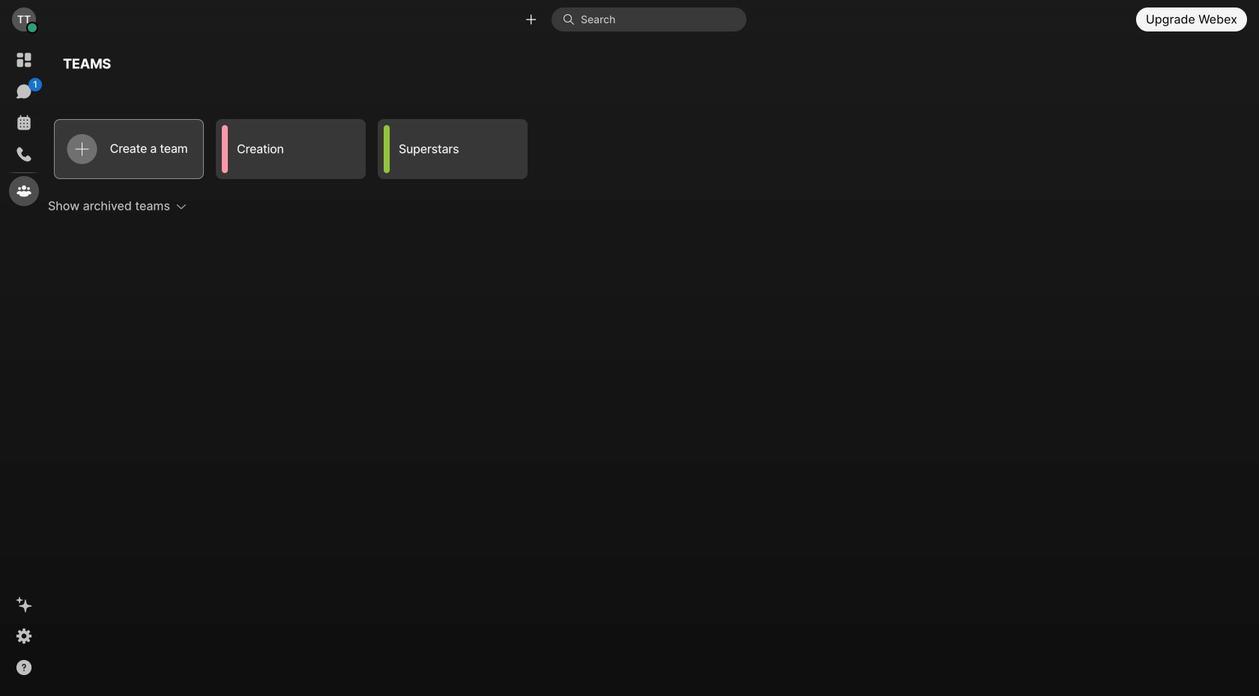 Task type: locate. For each thing, give the bounding box(es) containing it.
navigation
[[0, 39, 48, 696]]

teams list list
[[48, 113, 1235, 185]]

show archived teams image
[[176, 201, 187, 211]]

create new team image
[[75, 142, 89, 156]]

webex tab list
[[9, 45, 42, 206]]



Task type: vqa. For each thing, say whether or not it's contained in the screenshot.
Teams list LIST
yes



